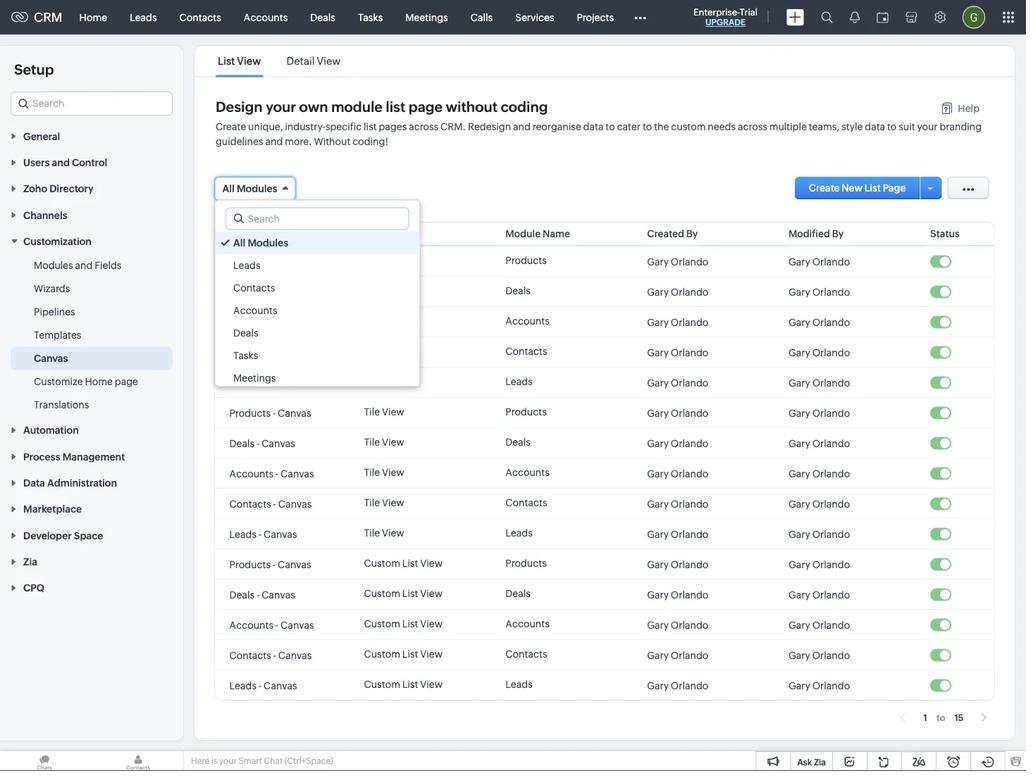 Task type: vqa. For each thing, say whether or not it's contained in the screenshot.


Task type: locate. For each thing, give the bounding box(es) containing it.
custom for products - canvas
[[364, 558, 400, 569]]

calendar image
[[877, 12, 889, 23]]

create new list page button
[[795, 177, 920, 199]]

by for modified by
[[832, 228, 844, 239]]

2 data from the left
[[865, 121, 885, 132]]

cpq button
[[0, 575, 183, 601]]

smart
[[238, 757, 262, 767]]

all modules down "all modules" field
[[233, 237, 288, 248]]

customize home page link
[[34, 375, 138, 389]]

modified by
[[789, 228, 844, 239]]

list up coding!
[[364, 121, 377, 132]]

1 vertical spatial zia
[[814, 758, 826, 768]]

1 horizontal spatial data
[[865, 121, 885, 132]]

deals option
[[215, 322, 420, 344]]

page
[[883, 182, 906, 193]]

tile for products - canvas
[[364, 406, 380, 418]]

accounts link
[[232, 0, 299, 34]]

crm
[[34, 10, 62, 24]]

0 horizontal spatial page
[[115, 376, 138, 387]]

5 custom from the top
[[364, 679, 400, 690]]

custom for contacts - canvas
[[364, 649, 400, 660]]

4 custom list view from the top
[[364, 649, 443, 660]]

list for page
[[386, 98, 406, 115]]

your
[[266, 98, 296, 115], [917, 121, 938, 132], [219, 757, 237, 767]]

translations
[[34, 399, 89, 411]]

specific
[[326, 121, 362, 132]]

data right 'style'
[[865, 121, 885, 132]]

contacts - canvas
[[229, 347, 312, 358], [229, 498, 312, 510], [229, 650, 312, 661]]

1 tile from the top
[[364, 406, 380, 418]]

2 deals - canvas from the top
[[229, 438, 295, 449]]

custom list view for deals - canvas
[[364, 588, 443, 599]]

1 horizontal spatial tasks
[[358, 12, 383, 23]]

developer space button
[[0, 522, 183, 549]]

contacts - canvas for tile view
[[229, 498, 312, 510]]

All Modules field
[[215, 177, 296, 201]]

1 horizontal spatial list
[[386, 98, 406, 115]]

leads - canvas for custom list view
[[229, 680, 297, 691]]

1 horizontal spatial across
[[738, 121, 768, 132]]

home inside customization region
[[85, 376, 113, 387]]

all modules up canvas name
[[222, 183, 277, 194]]

list for pages
[[364, 121, 377, 132]]

create inside button
[[809, 182, 840, 193]]

your right is
[[219, 757, 237, 767]]

created by
[[647, 228, 698, 239]]

1 tile view from the top
[[364, 406, 404, 418]]

2 vertical spatial modules
[[34, 260, 73, 271]]

accounts
[[244, 12, 288, 23], [233, 305, 277, 316], [506, 315, 550, 327], [229, 316, 274, 328], [506, 467, 550, 478], [229, 468, 274, 479], [506, 619, 550, 630], [229, 620, 274, 631]]

and inside customization region
[[75, 260, 93, 271]]

0 horizontal spatial tasks
[[233, 350, 258, 361]]

style
[[842, 121, 863, 132]]

multiple
[[770, 121, 807, 132]]

canvas
[[229, 228, 264, 239], [278, 256, 311, 267], [262, 286, 295, 297], [281, 316, 314, 328], [278, 347, 312, 358], [34, 353, 68, 364], [264, 377, 297, 388], [278, 407, 311, 419], [262, 438, 295, 449], [281, 468, 314, 479], [278, 498, 312, 510], [264, 529, 297, 540], [278, 559, 311, 570], [262, 589, 295, 601], [281, 620, 314, 631], [278, 650, 312, 661], [264, 680, 297, 691]]

tile for leads - canvas
[[364, 528, 380, 539]]

tile view
[[364, 406, 404, 418], [364, 437, 404, 448], [364, 467, 404, 478], [364, 497, 404, 509], [364, 528, 404, 539]]

meetings option
[[215, 367, 420, 389]]

1 vertical spatial table
[[364, 376, 389, 387]]

custom list view for products - canvas
[[364, 558, 443, 569]]

0 vertical spatial modules
[[237, 183, 277, 194]]

custom for accounts - canvas
[[364, 619, 400, 630]]

orlando
[[671, 256, 709, 267], [812, 256, 850, 267], [671, 286, 709, 297], [812, 286, 850, 297], [671, 316, 709, 328], [812, 316, 850, 328], [671, 347, 709, 358], [812, 347, 850, 358], [671, 377, 709, 388], [812, 377, 850, 388], [671, 407, 709, 419], [812, 407, 850, 419], [671, 438, 709, 449], [812, 438, 850, 449], [671, 468, 709, 479], [812, 468, 850, 479], [671, 498, 709, 510], [812, 498, 850, 510], [671, 529, 709, 540], [812, 529, 850, 540], [671, 559, 709, 570], [812, 559, 850, 570], [671, 589, 709, 601], [812, 589, 850, 601], [671, 620, 709, 631], [812, 620, 850, 631], [671, 650, 709, 661], [812, 650, 850, 661], [671, 680, 709, 691], [812, 680, 850, 691]]

5 tile view from the top
[[364, 528, 404, 539]]

5 custom list view from the top
[[364, 679, 443, 690]]

list
[[386, 98, 406, 115], [364, 121, 377, 132]]

across left crm.
[[409, 121, 439, 132]]

0 vertical spatial home
[[79, 12, 107, 23]]

home
[[79, 12, 107, 23], [85, 376, 113, 387]]

0 vertical spatial accounts - canvas
[[229, 316, 314, 328]]

0 vertical spatial zia
[[23, 557, 37, 568]]

here
[[191, 757, 210, 767]]

gary
[[647, 256, 669, 267], [789, 256, 810, 267], [647, 286, 669, 297], [789, 286, 810, 297], [647, 316, 669, 328], [789, 316, 810, 328], [647, 347, 669, 358], [789, 347, 810, 358], [647, 377, 669, 388], [789, 377, 810, 388], [647, 407, 669, 419], [789, 407, 810, 419], [647, 438, 669, 449], [789, 438, 810, 449], [647, 468, 669, 479], [789, 468, 810, 479], [647, 498, 669, 510], [789, 498, 810, 510], [647, 529, 669, 540], [789, 529, 810, 540], [647, 559, 669, 570], [789, 559, 810, 570], [647, 589, 669, 601], [789, 589, 810, 601], [647, 620, 669, 631], [789, 620, 810, 631], [647, 650, 669, 661], [789, 650, 810, 661], [647, 680, 669, 691], [789, 680, 810, 691]]

contacts image
[[94, 752, 183, 772]]

1 horizontal spatial name
[[543, 228, 570, 239]]

0 vertical spatial your
[[266, 98, 296, 115]]

wizards
[[34, 283, 70, 294]]

list for contacts
[[402, 649, 418, 660]]

accounts inside option
[[233, 305, 277, 316]]

the
[[654, 121, 669, 132]]

zia up cpq
[[23, 557, 37, 568]]

modules up wizards
[[34, 260, 73, 271]]

4 tile view from the top
[[364, 497, 404, 509]]

canvas link
[[34, 351, 68, 366]]

all modules
[[222, 183, 277, 194], [233, 237, 288, 248]]

table view
[[364, 255, 413, 266], [364, 376, 413, 387]]

create inside create unique, industry-specific list pages across crm. redesign and reorganise data to cater to the custom needs across multiple teams, style data to suit your branding guidelines and more. without coding!
[[216, 121, 246, 132]]

2 table view from the top
[[364, 376, 413, 387]]

table down 'type'
[[364, 255, 389, 266]]

0 horizontal spatial name
[[266, 228, 293, 239]]

customization
[[23, 236, 92, 247]]

and
[[513, 121, 531, 132], [265, 135, 283, 147], [52, 157, 70, 168], [75, 260, 93, 271]]

4 custom from the top
[[364, 649, 400, 660]]

tile view for products - canvas
[[364, 406, 404, 418]]

None field
[[11, 92, 173, 116]]

3 contacts - canvas from the top
[[229, 650, 312, 661]]

detail
[[286, 55, 315, 67]]

2 products - canvas from the top
[[229, 407, 311, 419]]

crm.
[[441, 121, 466, 132]]

1 vertical spatial table view
[[364, 376, 413, 387]]

1 vertical spatial your
[[917, 121, 938, 132]]

(ctrl+space)
[[284, 757, 333, 767]]

1 custom from the top
[[364, 558, 400, 569]]

home link
[[68, 0, 119, 34]]

gary orlando
[[647, 256, 709, 267], [789, 256, 850, 267], [647, 286, 709, 297], [789, 286, 850, 297], [647, 316, 709, 328], [789, 316, 850, 328], [647, 347, 709, 358], [789, 347, 850, 358], [647, 377, 709, 388], [789, 377, 850, 388], [647, 407, 709, 419], [789, 407, 850, 419], [647, 438, 709, 449], [789, 438, 850, 449], [647, 468, 709, 479], [789, 468, 850, 479], [647, 498, 709, 510], [789, 498, 850, 510], [647, 529, 709, 540], [789, 529, 850, 540], [647, 559, 709, 570], [789, 559, 850, 570], [647, 589, 709, 601], [789, 589, 850, 601], [647, 620, 709, 631], [789, 620, 850, 631], [647, 650, 709, 661], [789, 650, 850, 661], [647, 680, 709, 691], [789, 680, 850, 691]]

name
[[266, 228, 293, 239], [543, 228, 570, 239]]

chat
[[264, 757, 283, 767]]

4 tile from the top
[[364, 497, 380, 509]]

2 accounts - canvas from the top
[[229, 468, 314, 479]]

3 deals - canvas from the top
[[229, 589, 295, 601]]

modules and fields
[[34, 260, 122, 271]]

0 horizontal spatial meetings
[[233, 373, 276, 384]]

1 vertical spatial leads - canvas
[[229, 529, 297, 540]]

0 vertical spatial tasks
[[358, 12, 383, 23]]

1 name from the left
[[266, 228, 293, 239]]

2 horizontal spatial your
[[917, 121, 938, 132]]

2 custom list view from the top
[[364, 588, 443, 599]]

services
[[515, 12, 554, 23]]

data administration
[[23, 478, 117, 489]]

zia right the ask
[[814, 758, 826, 768]]

1 vertical spatial home
[[85, 376, 113, 387]]

by right modified
[[832, 228, 844, 239]]

services link
[[504, 0, 566, 34]]

deals inside 'link'
[[310, 12, 335, 23]]

tile view for contacts - canvas
[[364, 497, 404, 509]]

zoho
[[23, 183, 47, 195]]

1 by from the left
[[686, 228, 698, 239]]

by
[[686, 228, 698, 239], [832, 228, 844, 239]]

2 tile view from the top
[[364, 437, 404, 448]]

tile view for leads - canvas
[[364, 528, 404, 539]]

data
[[583, 121, 604, 132], [865, 121, 885, 132]]

3 custom list view from the top
[[364, 619, 443, 630]]

0 horizontal spatial across
[[409, 121, 439, 132]]

all down "guidelines"
[[222, 183, 235, 194]]

2 vertical spatial accounts - canvas
[[229, 620, 314, 631]]

name right module at the top
[[543, 228, 570, 239]]

0 vertical spatial leads - canvas
[[229, 377, 297, 388]]

meetings
[[405, 12, 448, 23], [233, 373, 276, 384]]

here is your smart chat (ctrl+space)
[[191, 757, 333, 767]]

modules down search text box
[[247, 237, 288, 248]]

create up "guidelines"
[[216, 121, 246, 132]]

1 vertical spatial tasks
[[233, 350, 258, 361]]

0 vertical spatial create
[[216, 121, 246, 132]]

2 leads - canvas from the top
[[229, 529, 297, 540]]

-
[[273, 256, 276, 267], [257, 286, 260, 297], [276, 316, 279, 328], [273, 347, 276, 358], [259, 377, 262, 388], [273, 407, 276, 419], [257, 438, 260, 449], [276, 468, 279, 479], [273, 498, 276, 510], [259, 529, 262, 540], [273, 559, 276, 570], [257, 589, 260, 601], [276, 620, 279, 631], [273, 650, 276, 661], [259, 680, 262, 691]]

contacts link
[[168, 0, 232, 34]]

accounts - canvas
[[229, 316, 314, 328], [229, 468, 314, 479], [229, 620, 314, 631]]

your up "unique,"
[[266, 98, 296, 115]]

contacts option
[[215, 277, 420, 299]]

data left cater
[[583, 121, 604, 132]]

modules inside option
[[247, 237, 288, 248]]

0 horizontal spatial create
[[216, 121, 246, 132]]

by right created
[[686, 228, 698, 239]]

3 accounts - canvas from the top
[[229, 620, 314, 631]]

2 vertical spatial products - canvas
[[229, 559, 311, 570]]

custom list view for leads - canvas
[[364, 679, 443, 690]]

1 horizontal spatial create
[[809, 182, 840, 193]]

reorganise
[[533, 121, 581, 132]]

created
[[647, 228, 684, 239]]

create new list page
[[809, 182, 906, 193]]

1 vertical spatial deals - canvas
[[229, 438, 295, 449]]

0 horizontal spatial your
[[219, 757, 237, 767]]

modules
[[237, 183, 277, 194], [247, 237, 288, 248], [34, 260, 73, 271]]

0 horizontal spatial list
[[364, 121, 377, 132]]

coding!
[[353, 135, 388, 147]]

meetings left calls link
[[405, 12, 448, 23]]

0 vertical spatial page
[[409, 98, 443, 115]]

Other Modules field
[[625, 6, 656, 29]]

and down "unique,"
[[265, 135, 283, 147]]

products - canvas for custom list view
[[229, 559, 311, 570]]

deals - canvas
[[229, 286, 295, 297], [229, 438, 295, 449], [229, 589, 295, 601]]

0 horizontal spatial zia
[[23, 557, 37, 568]]

home right crm
[[79, 12, 107, 23]]

create menu element
[[778, 0, 813, 34]]

custom list view
[[364, 558, 443, 569], [364, 588, 443, 599], [364, 619, 443, 630], [364, 649, 443, 660], [364, 679, 443, 690]]

canvas inside customization region
[[34, 353, 68, 364]]

3 tile from the top
[[364, 467, 380, 478]]

2 vertical spatial leads - canvas
[[229, 680, 297, 691]]

3 products - canvas from the top
[[229, 559, 311, 570]]

to left the
[[643, 121, 652, 132]]

page up crm.
[[409, 98, 443, 115]]

users
[[23, 157, 50, 168]]

tile view for deals - canvas
[[364, 437, 404, 448]]

list inside create new list page button
[[865, 182, 881, 193]]

0 vertical spatial contacts - canvas
[[229, 347, 312, 358]]

0 vertical spatial deals - canvas
[[229, 286, 295, 297]]

your right suit
[[917, 121, 938, 132]]

name for canvas name
[[266, 228, 293, 239]]

2 table from the top
[[364, 376, 389, 387]]

2 vertical spatial contacts - canvas
[[229, 650, 312, 661]]

modules up canvas name
[[237, 183, 277, 194]]

custom list view for accounts - canvas
[[364, 619, 443, 630]]

0 vertical spatial meetings
[[405, 12, 448, 23]]

1 products - canvas from the top
[[229, 256, 311, 267]]

1 table view from the top
[[364, 255, 413, 266]]

5 tile from the top
[[364, 528, 380, 539]]

list inside create unique, industry-specific list pages across crm. redesign and reorganise data to cater to the custom needs across multiple teams, style data to suit your branding guidelines and more. without coding!
[[364, 121, 377, 132]]

list
[[218, 55, 235, 67], [865, 182, 881, 193], [402, 558, 418, 569], [402, 588, 418, 599], [402, 619, 418, 630], [402, 649, 418, 660], [402, 679, 418, 690]]

1 vertical spatial all modules
[[233, 237, 288, 248]]

1 horizontal spatial by
[[832, 228, 844, 239]]

meetings down the tasks "option"
[[233, 373, 276, 384]]

1 horizontal spatial your
[[266, 98, 296, 115]]

0 horizontal spatial data
[[583, 121, 604, 132]]

1 vertical spatial products - canvas
[[229, 407, 311, 419]]

1 horizontal spatial page
[[409, 98, 443, 115]]

list box containing all modules
[[215, 232, 420, 389]]

1 vertical spatial contacts - canvas
[[229, 498, 312, 510]]

to
[[606, 121, 615, 132], [643, 121, 652, 132], [887, 121, 897, 132], [937, 713, 945, 724]]

list view link
[[216, 55, 263, 67]]

0 vertical spatial list
[[386, 98, 406, 115]]

2 vertical spatial deals - canvas
[[229, 589, 295, 601]]

contacts - canvas for custom list view
[[229, 650, 312, 661]]

2 tile from the top
[[364, 437, 380, 448]]

3 leads - canvas from the top
[[229, 680, 297, 691]]

table down the tasks "option"
[[364, 376, 389, 387]]

0 vertical spatial all modules
[[222, 183, 277, 194]]

list
[[205, 46, 354, 76]]

products
[[506, 255, 547, 266], [229, 256, 271, 267], [506, 406, 547, 418], [229, 407, 271, 419], [506, 558, 547, 569], [229, 559, 271, 570]]

1 vertical spatial page
[[115, 376, 138, 387]]

3 custom from the top
[[364, 619, 400, 630]]

3 tile view from the top
[[364, 467, 404, 478]]

help
[[958, 103, 980, 114]]

page up automation dropdown button
[[115, 376, 138, 387]]

process management
[[23, 451, 125, 463]]

calls
[[471, 12, 493, 23]]

deals - canvas for custom list view
[[229, 589, 295, 601]]

2 name from the left
[[543, 228, 570, 239]]

and right users
[[52, 157, 70, 168]]

across
[[409, 121, 439, 132], [738, 121, 768, 132]]

across right "needs"
[[738, 121, 768, 132]]

1 table from the top
[[364, 255, 389, 266]]

data administration button
[[0, 470, 183, 496]]

create menu image
[[787, 9, 804, 26]]

accounts - canvas for tile view
[[229, 468, 314, 479]]

leads link
[[119, 0, 168, 34]]

table for products - canvas
[[364, 255, 389, 266]]

2 contacts - canvas from the top
[[229, 498, 312, 510]]

0 horizontal spatial by
[[686, 228, 698, 239]]

1 vertical spatial list
[[364, 121, 377, 132]]

create left new
[[809, 182, 840, 193]]

templates
[[34, 330, 81, 341]]

1 vertical spatial modules
[[247, 237, 288, 248]]

and down coding
[[513, 121, 531, 132]]

create
[[216, 121, 246, 132], [809, 182, 840, 193]]

all down "all modules" field
[[233, 237, 245, 248]]

1 vertical spatial meetings
[[233, 373, 276, 384]]

list box
[[215, 232, 420, 389]]

1 custom list view from the top
[[364, 558, 443, 569]]

customization region
[[0, 254, 183, 417]]

name up 'leads' option
[[266, 228, 293, 239]]

2 by from the left
[[832, 228, 844, 239]]

0 vertical spatial products - canvas
[[229, 256, 311, 267]]

0 vertical spatial table
[[364, 255, 389, 266]]

1 vertical spatial accounts - canvas
[[229, 468, 314, 479]]

2 custom from the top
[[364, 588, 400, 599]]

1 vertical spatial create
[[809, 182, 840, 193]]

list up pages
[[386, 98, 406, 115]]

zia
[[23, 557, 37, 568], [814, 758, 826, 768]]

home right customize
[[85, 376, 113, 387]]

all modules inside option
[[233, 237, 288, 248]]

custom list view for contacts - canvas
[[364, 649, 443, 660]]

table view for products - canvas
[[364, 255, 413, 266]]

and left fields
[[75, 260, 93, 271]]

0 vertical spatial table view
[[364, 255, 413, 266]]



Task type: describe. For each thing, give the bounding box(es) containing it.
calls link
[[459, 0, 504, 34]]

modified
[[789, 228, 830, 239]]

projects
[[577, 12, 614, 23]]

zia inside dropdown button
[[23, 557, 37, 568]]

accounts - canvas for custom list view
[[229, 620, 314, 631]]

all inside option
[[233, 237, 245, 248]]

management
[[62, 451, 125, 463]]

2 across from the left
[[738, 121, 768, 132]]

tile for contacts - canvas
[[364, 497, 380, 509]]

tasks inside tasks link
[[358, 12, 383, 23]]

redesign
[[468, 121, 511, 132]]

by for created by
[[686, 228, 698, 239]]

tile for deals - canvas
[[364, 437, 380, 448]]

leads - canvas for tile view
[[229, 529, 297, 540]]

custom for leads - canvas
[[364, 679, 400, 690]]

accounts option
[[215, 299, 420, 322]]

profile image
[[963, 6, 985, 29]]

teams,
[[809, 121, 840, 132]]

upgrade
[[705, 18, 746, 27]]

suit
[[899, 121, 915, 132]]

all modules option
[[215, 232, 420, 254]]

table view for leads - canvas
[[364, 376, 413, 387]]

ask zia
[[798, 758, 826, 768]]

zia button
[[0, 549, 183, 575]]

2 vertical spatial your
[[219, 757, 237, 767]]

space
[[74, 530, 103, 542]]

list for products
[[402, 558, 418, 569]]

marketplace
[[23, 504, 82, 515]]

automation
[[23, 425, 79, 436]]

crm link
[[11, 10, 62, 24]]

branding
[[940, 121, 982, 132]]

new
[[842, 182, 863, 193]]

developer
[[23, 530, 72, 542]]

tasks inside the tasks "option"
[[233, 350, 258, 361]]

module name
[[506, 228, 570, 239]]

all right 'type'
[[398, 230, 408, 239]]

administration
[[47, 478, 117, 489]]

1 deals - canvas from the top
[[229, 286, 295, 297]]

module
[[506, 228, 541, 239]]

deals link
[[299, 0, 347, 34]]

trial
[[740, 7, 758, 17]]

create for create new list page
[[809, 182, 840, 193]]

users and control
[[23, 157, 107, 168]]

developer space
[[23, 530, 103, 542]]

zoho directory button
[[0, 175, 183, 202]]

templates link
[[34, 328, 81, 342]]

list for leads
[[402, 679, 418, 690]]

1 leads - canvas from the top
[[229, 377, 297, 388]]

search element
[[813, 0, 842, 35]]

general
[[23, 131, 60, 142]]

type
[[364, 228, 387, 239]]

setup
[[14, 61, 54, 78]]

chats image
[[0, 752, 89, 772]]

channels
[[23, 210, 67, 221]]

customization button
[[0, 228, 183, 254]]

coding
[[501, 98, 548, 115]]

meetings link
[[394, 0, 459, 34]]

guidelines
[[216, 135, 263, 147]]

1 across from the left
[[409, 121, 439, 132]]

industry-
[[285, 121, 326, 132]]

pipelines
[[34, 306, 75, 318]]

products - canvas for tile view
[[229, 407, 311, 419]]

and inside dropdown button
[[52, 157, 70, 168]]

name for module name
[[543, 228, 570, 239]]

meetings inside option
[[233, 373, 276, 384]]

customize
[[34, 376, 83, 387]]

to left suit
[[887, 121, 897, 132]]

your inside create unique, industry-specific list pages across crm. redesign and reorganise data to cater to the custom needs across multiple teams, style data to suit your branding guidelines and more. without coding!
[[917, 121, 938, 132]]

needs
[[708, 121, 736, 132]]

own
[[299, 98, 328, 115]]

list view
[[218, 55, 261, 67]]

15
[[955, 713, 964, 724]]

all inside field
[[222, 183, 235, 194]]

contacts inside option
[[233, 282, 275, 294]]

1 contacts - canvas from the top
[[229, 347, 312, 358]]

channels button
[[0, 202, 183, 228]]

modules inside customization region
[[34, 260, 73, 271]]

detail view
[[286, 55, 341, 67]]

signals image
[[850, 11, 860, 23]]

all modules inside field
[[222, 183, 277, 194]]

wizards link
[[34, 282, 70, 296]]

projects link
[[566, 0, 625, 34]]

1 horizontal spatial meetings
[[405, 12, 448, 23]]

tasks option
[[215, 344, 420, 367]]

1 accounts - canvas from the top
[[229, 316, 314, 328]]

automation button
[[0, 417, 183, 443]]

design
[[216, 98, 263, 115]]

cater
[[617, 121, 641, 132]]

leads inside 'leads' option
[[233, 260, 260, 271]]

translations link
[[34, 398, 89, 412]]

custom for deals - canvas
[[364, 588, 400, 599]]

list for accounts
[[402, 619, 418, 630]]

pages
[[379, 121, 407, 132]]

deals inside option
[[233, 327, 258, 339]]

canvas name
[[229, 228, 293, 239]]

list containing list view
[[205, 46, 354, 76]]

process
[[23, 451, 60, 463]]

1 horizontal spatial zia
[[814, 758, 826, 768]]

without
[[314, 135, 351, 147]]

custom
[[671, 121, 706, 132]]

list for deals
[[402, 588, 418, 599]]

tile view for accounts - canvas
[[364, 467, 404, 478]]

leads inside leads link
[[130, 12, 157, 23]]

signals element
[[842, 0, 868, 35]]

1
[[924, 713, 928, 724]]

deals - canvas for tile view
[[229, 438, 295, 449]]

modules inside field
[[237, 183, 277, 194]]

status
[[930, 228, 960, 239]]

modules and fields link
[[34, 258, 122, 273]]

design your own module list page without coding
[[216, 98, 548, 115]]

unique,
[[248, 121, 283, 132]]

tile for accounts - canvas
[[364, 467, 380, 478]]

leads option
[[215, 254, 420, 277]]

page inside customization region
[[115, 376, 138, 387]]

zoho directory
[[23, 183, 93, 195]]

create for create unique, industry-specific list pages across crm. redesign and reorganise data to cater to the custom needs across multiple teams, style data to suit your branding guidelines and more. without coding!
[[216, 121, 246, 132]]

fields
[[95, 260, 122, 271]]

marketplace button
[[0, 496, 183, 522]]

process management button
[[0, 443, 183, 470]]

table for leads - canvas
[[364, 376, 389, 387]]

to right 1
[[937, 713, 945, 724]]

is
[[211, 757, 218, 767]]

Search text field
[[11, 92, 172, 115]]

module
[[331, 98, 383, 115]]

search image
[[821, 11, 833, 23]]

pipelines link
[[34, 305, 75, 319]]

1 data from the left
[[583, 121, 604, 132]]

to left cater
[[606, 121, 615, 132]]

general button
[[0, 123, 183, 149]]

profile element
[[954, 0, 994, 34]]

Search text field
[[227, 208, 396, 229]]

ask
[[798, 758, 812, 768]]

more.
[[285, 135, 312, 147]]



